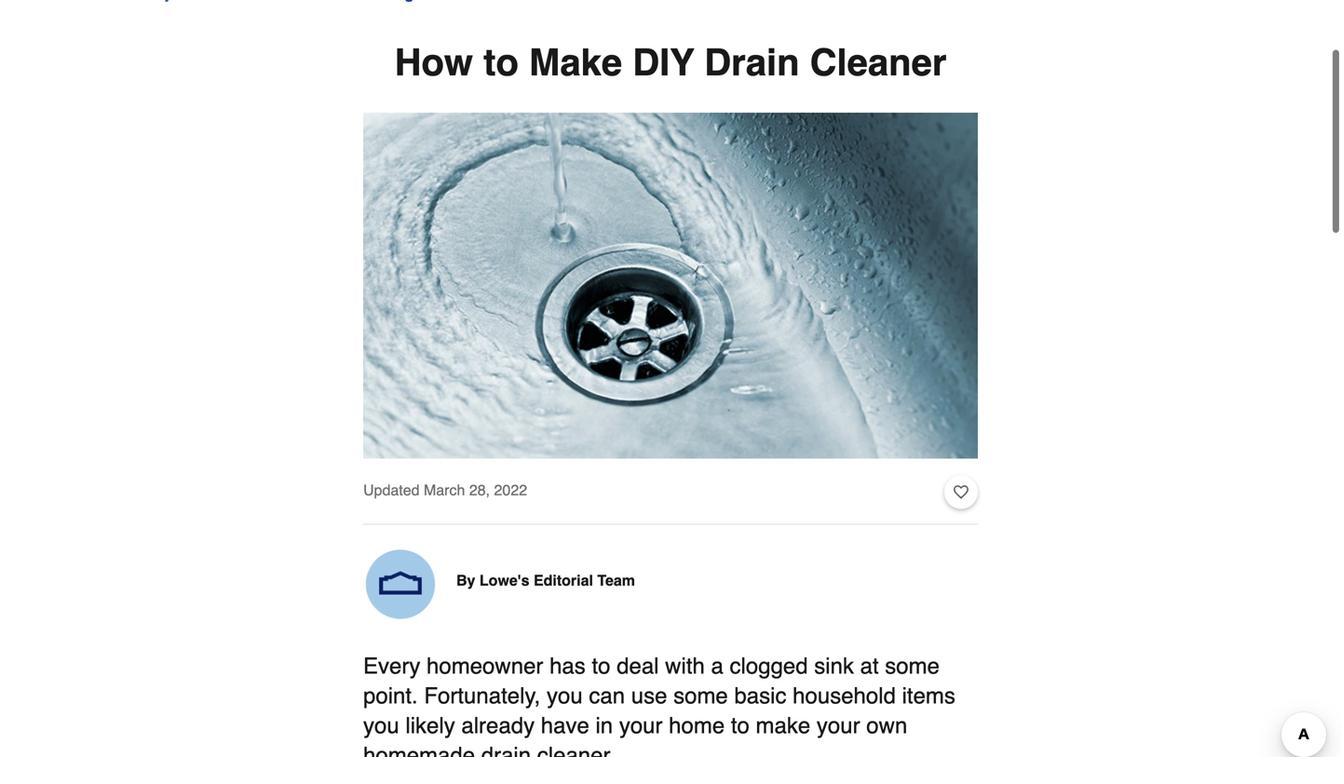 Task type: vqa. For each thing, say whether or not it's contained in the screenshot.
2nd e from the bottom
no



Task type: locate. For each thing, give the bounding box(es) containing it.
you down point.
[[363, 711, 399, 737]]

you up have
[[547, 681, 583, 707]]

your down household at the right of the page
[[817, 711, 860, 737]]

1 horizontal spatial you
[[547, 681, 583, 707]]

basic
[[734, 681, 787, 707]]

1 vertical spatial some
[[674, 681, 728, 707]]

clogged
[[730, 651, 808, 677]]

to
[[484, 39, 519, 82], [592, 651, 611, 677], [731, 711, 750, 737]]

every homeowner has to deal with a clogged sink at some point. fortunately, you can use some basic household items you likely already have in your home to make your own homemade drain cleaner.
[[363, 651, 956, 757]]

0 horizontal spatial your
[[619, 711, 663, 737]]

2 horizontal spatial to
[[731, 711, 750, 737]]

march
[[424, 480, 465, 497]]

1 horizontal spatial your
[[817, 711, 860, 737]]

28,
[[469, 480, 490, 497]]

2022
[[494, 480, 527, 497]]

to up can
[[592, 651, 611, 677]]

0 horizontal spatial some
[[674, 681, 728, 707]]

some up items in the right bottom of the page
[[885, 651, 940, 677]]

1 horizontal spatial some
[[885, 651, 940, 677]]

2 your from the left
[[817, 711, 860, 737]]

liquid going down a drain in a metal sink. image
[[363, 111, 978, 457]]

already
[[461, 711, 535, 737]]

0 horizontal spatial you
[[363, 711, 399, 737]]

have
[[541, 711, 589, 737]]

your
[[619, 711, 663, 737], [817, 711, 860, 737]]

by lowe's editorial team
[[456, 570, 635, 587]]

some up home
[[674, 681, 728, 707]]

1 your from the left
[[619, 711, 663, 737]]

1 horizontal spatial to
[[592, 651, 611, 677]]

use
[[631, 681, 667, 707]]

editorial
[[534, 570, 593, 587]]

0 vertical spatial you
[[547, 681, 583, 707]]

updated march 28, 2022
[[363, 480, 527, 497]]

1 vertical spatial you
[[363, 711, 399, 737]]

you
[[547, 681, 583, 707], [363, 711, 399, 737]]

a
[[711, 651, 724, 677]]

0 vertical spatial to
[[484, 39, 519, 82]]

to down basic on the bottom right of the page
[[731, 711, 750, 737]]

0 vertical spatial some
[[885, 651, 940, 677]]

can
[[589, 681, 625, 707]]

drain
[[704, 39, 800, 82]]

your down the use at left bottom
[[619, 711, 663, 737]]

has
[[550, 651, 586, 677]]

0 horizontal spatial to
[[484, 39, 519, 82]]

make
[[529, 39, 622, 82]]

to right how
[[484, 39, 519, 82]]

1 vertical spatial to
[[592, 651, 611, 677]]

make
[[756, 711, 811, 737]]

at
[[860, 651, 879, 677]]

point.
[[363, 681, 418, 707]]

deal
[[617, 651, 659, 677]]

some
[[885, 651, 940, 677], [674, 681, 728, 707]]



Task type: describe. For each thing, give the bounding box(es) containing it.
homemade
[[363, 741, 475, 757]]

fortunately,
[[424, 681, 541, 707]]

likely
[[406, 711, 455, 737]]

home
[[669, 711, 725, 737]]

cleaner.
[[537, 741, 616, 757]]

own
[[866, 711, 907, 737]]

household
[[793, 681, 896, 707]]

with
[[665, 651, 705, 677]]

team
[[597, 570, 635, 587]]

2 vertical spatial to
[[731, 711, 750, 737]]

cleaner
[[810, 39, 947, 82]]

by
[[456, 570, 475, 587]]

every
[[363, 651, 420, 677]]

sink
[[814, 651, 854, 677]]

how to make diy drain cleaner
[[395, 39, 947, 82]]

how
[[395, 39, 473, 82]]

homeowner
[[427, 651, 543, 677]]

in
[[596, 711, 613, 737]]

updated
[[363, 480, 420, 497]]

diy
[[633, 39, 694, 82]]

items
[[902, 681, 956, 707]]

heart outline image
[[954, 480, 969, 501]]

drain
[[481, 741, 531, 757]]

lowe's editorial team image
[[363, 545, 438, 620]]

lowe's
[[480, 570, 530, 587]]



